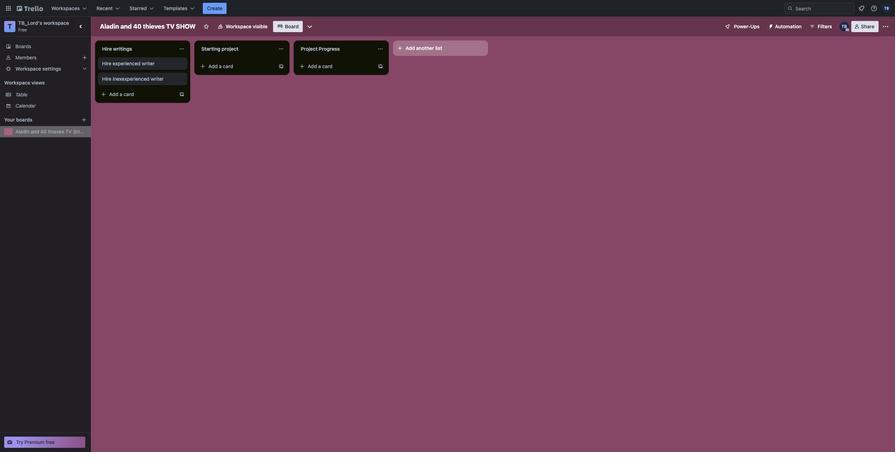 Task type: vqa. For each thing, say whether or not it's contained in the screenshot.
board image
no



Task type: describe. For each thing, give the bounding box(es) containing it.
hire for hire inexexperienced writer
[[102, 76, 111, 82]]

workspace visible
[[226, 23, 268, 29]]

Starting project text field
[[197, 43, 274, 55]]

a for progress
[[318, 63, 321, 69]]

members
[[15, 55, 37, 61]]

tyler black (tylerblack44) image
[[883, 4, 892, 13]]

table link
[[15, 91, 87, 98]]

project
[[222, 46, 239, 52]]

starred button
[[125, 3, 158, 14]]

t
[[8, 22, 12, 30]]

boards
[[16, 117, 32, 123]]

add board image
[[81, 117, 87, 123]]

visible
[[253, 23, 268, 29]]

writings
[[113, 46, 132, 52]]

experienced
[[113, 61, 140, 66]]

aladin and 40 thieves tv show link
[[15, 128, 88, 135]]

0 notifications image
[[858, 4, 866, 13]]

your boards with 1 items element
[[4, 116, 71, 124]]

free
[[18, 27, 27, 33]]

create
[[207, 5, 223, 11]]

workspaces button
[[47, 3, 91, 14]]

workspace navigation collapse icon image
[[76, 22, 86, 31]]

progress
[[319, 46, 340, 52]]

hire experienced writer
[[102, 61, 155, 66]]

your
[[4, 117, 15, 123]]

workspaces
[[51, 5, 80, 11]]

a for writings
[[120, 91, 122, 97]]

power-ups button
[[721, 21, 764, 32]]

tb_lord's workspace free
[[18, 20, 69, 33]]

workspace settings button
[[0, 63, 91, 75]]

boards
[[15, 43, 31, 49]]

t link
[[4, 21, 15, 32]]

aladin and 40 thieves tv show inside aladin and 40 thieves tv show text box
[[100, 23, 196, 30]]

hire for hire experienced writer
[[102, 61, 111, 66]]

boards link
[[0, 41, 91, 52]]

members link
[[0, 52, 91, 63]]

open information menu image
[[871, 5, 878, 12]]

0 horizontal spatial aladin and 40 thieves tv show
[[15, 129, 88, 135]]

calendar
[[15, 103, 36, 109]]

templates
[[164, 5, 188, 11]]

try premium free
[[16, 440, 55, 446]]

your boards
[[4, 117, 32, 123]]

tv inside aladin and 40 thieves tv show text box
[[166, 23, 175, 30]]

views
[[32, 80, 45, 86]]

calendar link
[[15, 103, 87, 110]]

workspace for workspace visible
[[226, 23, 252, 29]]

add for project progress
[[308, 63, 317, 69]]

40 inside text box
[[133, 23, 142, 30]]

automation button
[[766, 21, 806, 32]]

tv inside the aladin and 40 thieves tv show link
[[65, 129, 72, 135]]

create from template… image
[[179, 92, 185, 97]]

writer for hire experienced writer
[[142, 61, 155, 66]]

recent button
[[92, 3, 124, 14]]

Board name text field
[[97, 21, 199, 32]]

free
[[46, 440, 55, 446]]

create from template… image for project progress
[[378, 64, 383, 69]]

sm image
[[766, 21, 776, 31]]

workspace for workspace views
[[4, 80, 30, 86]]

add a card button for project
[[197, 61, 276, 72]]

1 vertical spatial and
[[31, 129, 39, 135]]

workspace
[[44, 20, 69, 26]]

search image
[[788, 6, 794, 11]]

star or unstar board image
[[203, 24, 209, 29]]

hire experienced writer link
[[102, 60, 183, 67]]

add a card for progress
[[308, 63, 333, 69]]

add another list
[[406, 45, 443, 51]]



Task type: locate. For each thing, give the bounding box(es) containing it.
board link
[[273, 21, 303, 32]]

add a card for writings
[[109, 91, 134, 97]]

workspace settings
[[15, 66, 61, 72]]

primary element
[[0, 0, 896, 17]]

aladin and 40 thieves tv show
[[100, 23, 196, 30], [15, 129, 88, 135]]

show
[[176, 23, 196, 30], [73, 129, 88, 135]]

create from template… image for starting project
[[279, 64, 284, 69]]

project progress
[[301, 46, 340, 52]]

1 vertical spatial aladin and 40 thieves tv show
[[15, 129, 88, 135]]

writer for hire inexexperienced writer
[[151, 76, 164, 82]]

aladin and 40 thieves tv show down your boards with 1 items element
[[15, 129, 88, 135]]

0 vertical spatial workspace
[[226, 23, 252, 29]]

hire for hire writings
[[102, 46, 112, 52]]

premium
[[25, 440, 44, 446]]

starting project
[[202, 46, 239, 52]]

power-
[[735, 23, 751, 29]]

0 vertical spatial tv
[[166, 23, 175, 30]]

add a card button for progress
[[297, 61, 375, 72]]

add a card button down project progress text field
[[297, 61, 375, 72]]

add a card button down starting project text field on the top left
[[197, 61, 276, 72]]

card for progress
[[322, 63, 333, 69]]

0 horizontal spatial show
[[73, 129, 88, 135]]

1 vertical spatial show
[[73, 129, 88, 135]]

and down starred on the left
[[121, 23, 132, 30]]

2 horizontal spatial card
[[322, 63, 333, 69]]

0 vertical spatial and
[[121, 23, 132, 30]]

create button
[[203, 3, 227, 14]]

1 vertical spatial thieves
[[48, 129, 64, 135]]

add a card button down hire inexexperienced writer
[[98, 89, 176, 100]]

1 vertical spatial writer
[[151, 76, 164, 82]]

add for starting project
[[209, 63, 218, 69]]

and
[[121, 23, 132, 30], [31, 129, 39, 135]]

1 horizontal spatial aladin
[[100, 23, 119, 30]]

add a card down project progress
[[308, 63, 333, 69]]

Search field
[[794, 3, 855, 14]]

card down project
[[223, 63, 233, 69]]

hire down the hire writings
[[102, 61, 111, 66]]

0 vertical spatial 40
[[133, 23, 142, 30]]

add a card down the starting project
[[209, 63, 233, 69]]

tb_lord's
[[18, 20, 42, 26]]

add left another
[[406, 45, 415, 51]]

0 horizontal spatial thieves
[[48, 129, 64, 135]]

add a card
[[209, 63, 233, 69], [308, 63, 333, 69], [109, 91, 134, 97]]

0 horizontal spatial tv
[[65, 129, 72, 135]]

tv
[[166, 23, 175, 30], [65, 129, 72, 135]]

add a card button for writings
[[98, 89, 176, 100]]

add down project
[[308, 63, 317, 69]]

1 horizontal spatial and
[[121, 23, 132, 30]]

0 vertical spatial aladin and 40 thieves tv show
[[100, 23, 196, 30]]

workspace
[[226, 23, 252, 29], [15, 66, 41, 72], [4, 80, 30, 86]]

ups
[[751, 23, 760, 29]]

add inside button
[[406, 45, 415, 51]]

2 vertical spatial hire
[[102, 76, 111, 82]]

card for writings
[[124, 91, 134, 97]]

hire inexexperienced writer
[[102, 76, 164, 82]]

1 create from template… image from the left
[[279, 64, 284, 69]]

0 vertical spatial aladin
[[100, 23, 119, 30]]

1 vertical spatial tv
[[65, 129, 72, 135]]

aladin down recent popup button
[[100, 23, 119, 30]]

1 hire from the top
[[102, 46, 112, 52]]

2 horizontal spatial add a card button
[[297, 61, 375, 72]]

thieves inside text box
[[143, 23, 165, 30]]

filters
[[818, 23, 833, 29]]

writer
[[142, 61, 155, 66], [151, 76, 164, 82]]

1 horizontal spatial create from template… image
[[378, 64, 383, 69]]

0 horizontal spatial add a card
[[109, 91, 134, 97]]

2 hire from the top
[[102, 61, 111, 66]]

project
[[301, 46, 318, 52]]

0 horizontal spatial and
[[31, 129, 39, 135]]

another
[[416, 45, 434, 51]]

writer inside hire experienced writer link
[[142, 61, 155, 66]]

1 vertical spatial hire
[[102, 61, 111, 66]]

1 horizontal spatial a
[[219, 63, 222, 69]]

1 horizontal spatial aladin and 40 thieves tv show
[[100, 23, 196, 30]]

0 horizontal spatial 40
[[40, 129, 47, 135]]

workspace views
[[4, 80, 45, 86]]

and inside text box
[[121, 23, 132, 30]]

0 horizontal spatial create from template… image
[[279, 64, 284, 69]]

share button
[[852, 21, 879, 32]]

0 vertical spatial show
[[176, 23, 196, 30]]

filters button
[[808, 21, 835, 32]]

templates button
[[159, 3, 199, 14]]

show menu image
[[883, 23, 890, 30]]

aladin down the boards
[[15, 129, 29, 135]]

add a card for project
[[209, 63, 233, 69]]

2 horizontal spatial a
[[318, 63, 321, 69]]

1 horizontal spatial tv
[[166, 23, 175, 30]]

recent
[[97, 5, 113, 11]]

workspace inside workspace settings popup button
[[15, 66, 41, 72]]

automation
[[776, 23, 802, 29]]

tv down "templates"
[[166, 23, 175, 30]]

0 horizontal spatial aladin
[[15, 129, 29, 135]]

tv down calendar link
[[65, 129, 72, 135]]

starting
[[202, 46, 221, 52]]

this member is an admin of this board. image
[[846, 28, 849, 31]]

starred
[[130, 5, 147, 11]]

tb_lord's workspace link
[[18, 20, 69, 26]]

add a card button
[[197, 61, 276, 72], [297, 61, 375, 72], [98, 89, 176, 100]]

add for hire writings
[[109, 91, 118, 97]]

40
[[133, 23, 142, 30], [40, 129, 47, 135]]

customize views image
[[307, 23, 314, 30]]

1 horizontal spatial thieves
[[143, 23, 165, 30]]

40 down your boards with 1 items element
[[40, 129, 47, 135]]

thieves
[[143, 23, 165, 30], [48, 129, 64, 135]]

try
[[16, 440, 23, 446]]

a down the starting project
[[219, 63, 222, 69]]

workspace inside workspace visible button
[[226, 23, 252, 29]]

1 vertical spatial aladin
[[15, 129, 29, 135]]

a
[[219, 63, 222, 69], [318, 63, 321, 69], [120, 91, 122, 97]]

hire left the writings
[[102, 46, 112, 52]]

tb_lord (tylerblack44) image
[[840, 22, 850, 31]]

aladin
[[100, 23, 119, 30], [15, 129, 29, 135]]

workspace for workspace settings
[[15, 66, 41, 72]]

1 vertical spatial workspace
[[15, 66, 41, 72]]

3 hire from the top
[[102, 76, 111, 82]]

2 vertical spatial workspace
[[4, 80, 30, 86]]

settings
[[42, 66, 61, 72]]

0 vertical spatial hire
[[102, 46, 112, 52]]

thieves down your boards with 1 items element
[[48, 129, 64, 135]]

show down templates 'dropdown button'
[[176, 23, 196, 30]]

a down project progress
[[318, 63, 321, 69]]

Project Progress text field
[[297, 43, 374, 55]]

power-ups
[[735, 23, 760, 29]]

show inside aladin and 40 thieves tv show text box
[[176, 23, 196, 30]]

hire writings
[[102, 46, 132, 52]]

add a card down inexexperienced at left
[[109, 91, 134, 97]]

workspace up the table
[[4, 80, 30, 86]]

and down your boards with 1 items element
[[31, 129, 39, 135]]

show inside the aladin and 40 thieves tv show link
[[73, 129, 88, 135]]

workspace left visible
[[226, 23, 252, 29]]

try premium free button
[[4, 437, 85, 449]]

card for project
[[223, 63, 233, 69]]

board
[[285, 23, 299, 29]]

0 vertical spatial thieves
[[143, 23, 165, 30]]

2 horizontal spatial add a card
[[308, 63, 333, 69]]

1 vertical spatial 40
[[40, 129, 47, 135]]

aladin inside text box
[[100, 23, 119, 30]]

hire inside text box
[[102, 46, 112, 52]]

0 vertical spatial writer
[[142, 61, 155, 66]]

back to home image
[[17, 3, 43, 14]]

a down inexexperienced at left
[[120, 91, 122, 97]]

writer down hire experienced writer link on the left of the page
[[151, 76, 164, 82]]

1 horizontal spatial 40
[[133, 23, 142, 30]]

list
[[436, 45, 443, 51]]

workspace visible button
[[213, 21, 272, 32]]

0 horizontal spatial card
[[124, 91, 134, 97]]

show down add board image
[[73, 129, 88, 135]]

add down the starting
[[209, 63, 218, 69]]

1 horizontal spatial card
[[223, 63, 233, 69]]

1 horizontal spatial add a card
[[209, 63, 233, 69]]

thieves down starred dropdown button
[[143, 23, 165, 30]]

add another list button
[[393, 41, 488, 56]]

a for project
[[219, 63, 222, 69]]

2 create from template… image from the left
[[378, 64, 383, 69]]

hire inexexperienced writer link
[[102, 76, 183, 83]]

Hire writings text field
[[98, 43, 175, 55]]

writer up hire inexexperienced writer link on the top left of page
[[142, 61, 155, 66]]

card down progress
[[322, 63, 333, 69]]

hire
[[102, 46, 112, 52], [102, 61, 111, 66], [102, 76, 111, 82]]

card
[[223, 63, 233, 69], [322, 63, 333, 69], [124, 91, 134, 97]]

0 horizontal spatial a
[[120, 91, 122, 97]]

1 horizontal spatial show
[[176, 23, 196, 30]]

0 horizontal spatial add a card button
[[98, 89, 176, 100]]

share
[[862, 23, 875, 29]]

workspace down members
[[15, 66, 41, 72]]

1 horizontal spatial add a card button
[[197, 61, 276, 72]]

inexexperienced
[[113, 76, 149, 82]]

create from template… image
[[279, 64, 284, 69], [378, 64, 383, 69]]

add down inexexperienced at left
[[109, 91, 118, 97]]

40 down starred on the left
[[133, 23, 142, 30]]

card down inexexperienced at left
[[124, 91, 134, 97]]

add
[[406, 45, 415, 51], [209, 63, 218, 69], [308, 63, 317, 69], [109, 91, 118, 97]]

table
[[15, 92, 27, 98]]

hire left inexexperienced at left
[[102, 76, 111, 82]]

writer inside hire inexexperienced writer link
[[151, 76, 164, 82]]

aladin and 40 thieves tv show down starred dropdown button
[[100, 23, 196, 30]]



